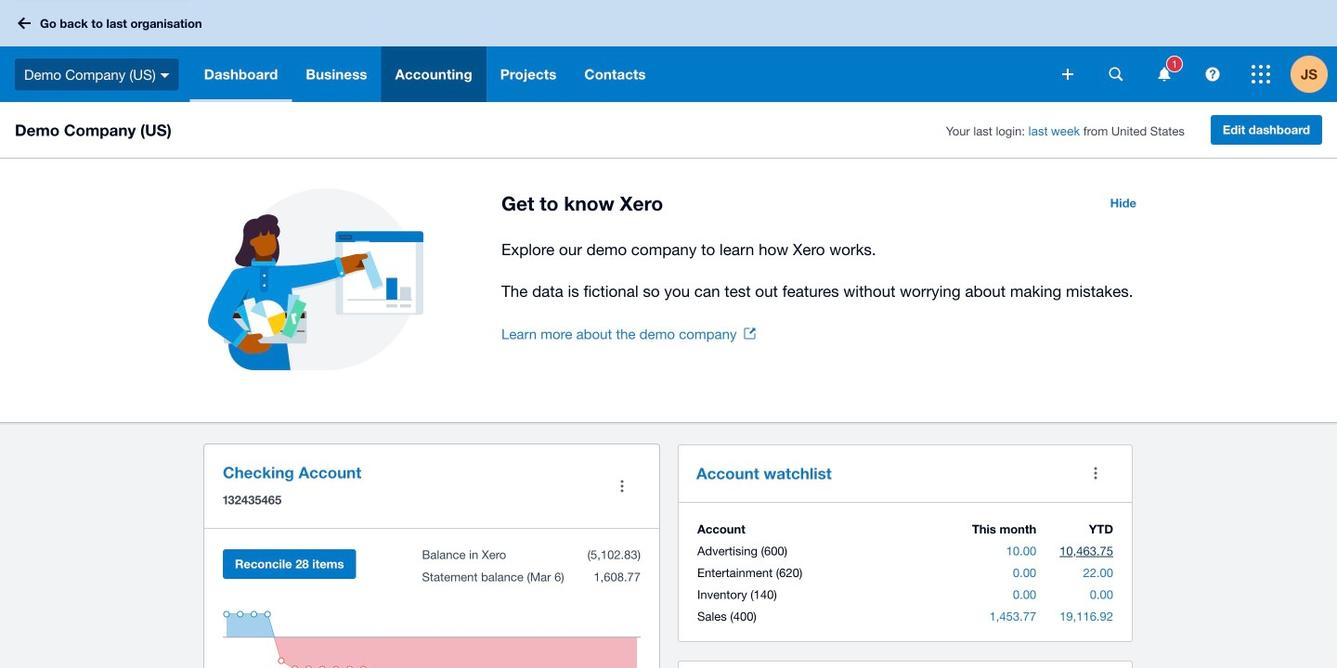Task type: locate. For each thing, give the bounding box(es) containing it.
svg image
[[1158, 67, 1171, 81], [1206, 67, 1220, 81], [1062, 69, 1074, 80]]

1 horizontal spatial svg image
[[1158, 67, 1171, 81]]

0 horizontal spatial svg image
[[1062, 69, 1074, 80]]

svg image
[[18, 17, 31, 29], [1252, 65, 1270, 84], [1109, 67, 1123, 81], [160, 73, 170, 78]]

2 horizontal spatial svg image
[[1206, 67, 1220, 81]]

banner
[[0, 0, 1337, 102]]



Task type: describe. For each thing, give the bounding box(es) containing it.
intro banner body element
[[501, 237, 1148, 305]]

manage menu toggle image
[[604, 468, 641, 505]]



Task type: vqa. For each thing, say whether or not it's contained in the screenshot.
manage menu toggle "icon"
yes



